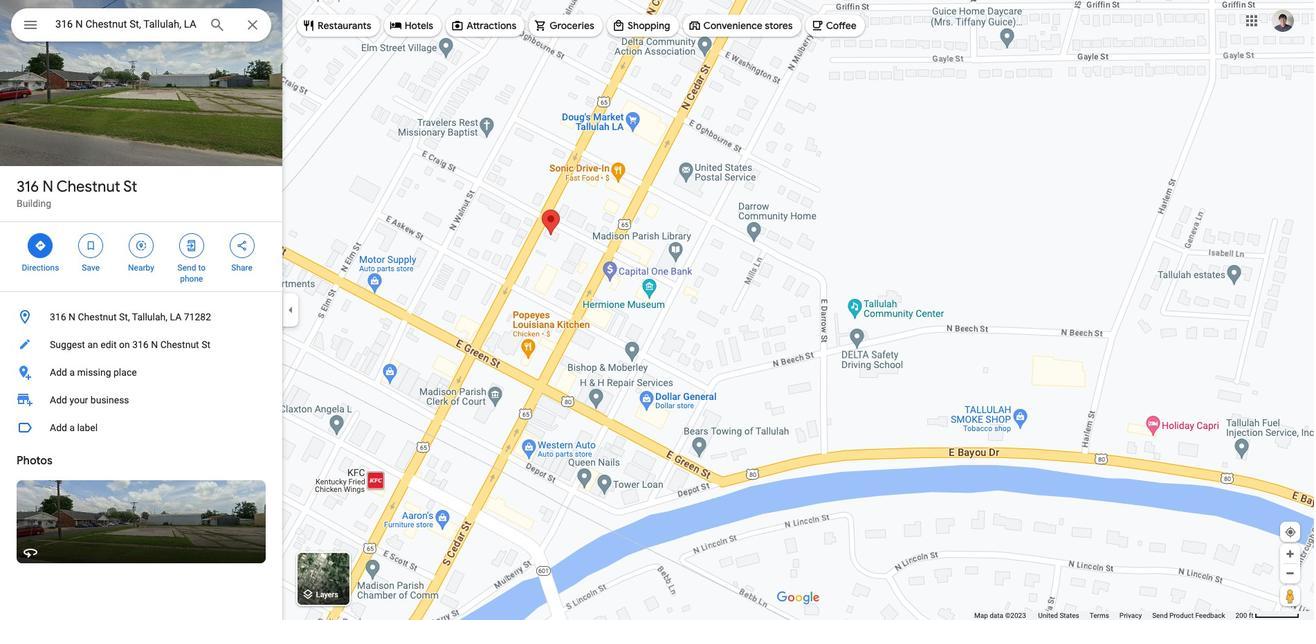 Task type: describe. For each thing, give the bounding box(es) containing it.
none field inside 316 n chestnut st, tallulah, la 71282 field
[[55, 16, 198, 33]]

 button
[[11, 8, 50, 44]]

316 n chestnut st main content
[[0, 0, 282, 620]]


[[185, 238, 198, 253]]

privacy
[[1120, 612, 1142, 619]]

316 for st,
[[50, 311, 66, 322]]

states
[[1060, 612, 1079, 619]]

data
[[990, 612, 1003, 619]]

footer inside 'google maps' element
[[974, 611, 1236, 620]]

business
[[91, 394, 129, 406]]

convenience
[[703, 19, 763, 32]]

collapse side panel image
[[283, 302, 298, 318]]

st,
[[119, 311, 130, 322]]

shopping button
[[607, 9, 679, 42]]


[[22, 15, 39, 35]]

add a label button
[[0, 414, 282, 442]]

convenience stores
[[703, 19, 793, 32]]

your
[[69, 394, 88, 406]]

building
[[17, 198, 51, 209]]

show your location image
[[1284, 526, 1297, 538]]

a for label
[[69, 422, 75, 433]]

groceries
[[550, 19, 594, 32]]

add a missing place
[[50, 367, 137, 378]]

send for send to phone
[[178, 263, 196, 273]]

st inside 316 n chestnut st building
[[123, 177, 137, 197]]

add for add a missing place
[[50, 367, 67, 378]]

la
[[170, 311, 182, 322]]

200 ft button
[[1236, 612, 1300, 619]]


[[236, 238, 248, 253]]

2 vertical spatial chestnut
[[160, 339, 199, 350]]

suggest
[[50, 339, 85, 350]]

nearby
[[128, 263, 154, 273]]

label
[[77, 422, 98, 433]]


[[135, 238, 147, 253]]

add a label
[[50, 422, 98, 433]]

hotels
[[405, 19, 433, 32]]

product
[[1170, 612, 1194, 619]]

an
[[87, 339, 98, 350]]

send product feedback button
[[1152, 611, 1225, 620]]

actions for 316 n chestnut st region
[[0, 222, 282, 291]]

place
[[114, 367, 137, 378]]

google maps element
[[0, 0, 1314, 620]]

restaurants button
[[297, 9, 380, 42]]

hotels button
[[384, 9, 442, 42]]

map
[[974, 612, 988, 619]]

200 ft
[[1236, 612, 1254, 619]]

71282
[[184, 311, 211, 322]]

united states button
[[1038, 611, 1079, 620]]

on
[[119, 339, 130, 350]]

show street view coverage image
[[1280, 585, 1300, 606]]

st inside button
[[201, 339, 210, 350]]



Task type: locate. For each thing, give the bounding box(es) containing it.
n
[[42, 177, 53, 197], [69, 311, 75, 322], [151, 339, 158, 350]]

a for missing
[[69, 367, 75, 378]]

phone
[[180, 274, 203, 284]]

to
[[198, 263, 206, 273]]

a
[[69, 367, 75, 378], [69, 422, 75, 433]]

1 vertical spatial chestnut
[[78, 311, 117, 322]]

send to phone
[[178, 263, 206, 284]]

2 vertical spatial add
[[50, 422, 67, 433]]

 search field
[[11, 8, 271, 44]]

316 right on
[[132, 339, 149, 350]]

0 vertical spatial chestnut
[[56, 177, 120, 197]]

map data ©2023
[[974, 612, 1028, 619]]

terms button
[[1090, 611, 1109, 620]]

add your business link
[[0, 386, 282, 414]]

chestnut
[[56, 177, 120, 197], [78, 311, 117, 322], [160, 339, 199, 350]]

2 horizontal spatial n
[[151, 339, 158, 350]]

1 vertical spatial st
[[201, 339, 210, 350]]

zoom in image
[[1285, 549, 1295, 559]]

0 vertical spatial add
[[50, 367, 67, 378]]

send inside send product feedback button
[[1152, 612, 1168, 619]]

zoom out image
[[1285, 568, 1295, 579]]

send for send product feedback
[[1152, 612, 1168, 619]]

add a missing place button
[[0, 358, 282, 386]]

1 add from the top
[[50, 367, 67, 378]]

200
[[1236, 612, 1247, 619]]

share
[[231, 263, 252, 273]]

316 N Chestnut St, Tallulah, LA 71282 field
[[11, 8, 271, 42]]

None field
[[55, 16, 198, 33]]

convenience stores button
[[683, 9, 801, 42]]

chestnut down la
[[160, 339, 199, 350]]

2 a from the top
[[69, 422, 75, 433]]

photos
[[17, 454, 52, 468]]

tallulah,
[[132, 311, 167, 322]]

missing
[[77, 367, 111, 378]]

coffee button
[[805, 9, 865, 42]]

1 horizontal spatial 316
[[50, 311, 66, 322]]

privacy button
[[1120, 611, 1142, 620]]

1 vertical spatial add
[[50, 394, 67, 406]]

ft
[[1249, 612, 1254, 619]]

0 horizontal spatial 316
[[17, 177, 39, 197]]

a left label
[[69, 422, 75, 433]]

st
[[123, 177, 137, 197], [201, 339, 210, 350]]

0 vertical spatial send
[[178, 263, 196, 273]]

a inside add a label "button"
[[69, 422, 75, 433]]

1 a from the top
[[69, 367, 75, 378]]


[[34, 238, 47, 253]]

google account: nolan park  
(nolan.park@adept.ai) image
[[1272, 9, 1294, 32]]

n up suggest
[[69, 311, 75, 322]]

edit
[[100, 339, 117, 350]]

n for st
[[42, 177, 53, 197]]

stores
[[765, 19, 793, 32]]

1 vertical spatial a
[[69, 422, 75, 433]]

316 up building
[[17, 177, 39, 197]]

add for add a label
[[50, 422, 67, 433]]

chestnut up 
[[56, 177, 120, 197]]

send inside send to phone
[[178, 263, 196, 273]]

n inside 316 n chestnut st building
[[42, 177, 53, 197]]

add your business
[[50, 394, 129, 406]]

0 vertical spatial st
[[123, 177, 137, 197]]

restaurants
[[318, 19, 371, 32]]

shopping
[[628, 19, 670, 32]]

footer containing map data ©2023
[[974, 611, 1236, 620]]

add down suggest
[[50, 367, 67, 378]]

add inside button
[[50, 367, 67, 378]]

united
[[1038, 612, 1058, 619]]


[[85, 238, 97, 253]]

0 horizontal spatial st
[[123, 177, 137, 197]]

n up building
[[42, 177, 53, 197]]

save
[[82, 263, 100, 273]]

suggest an edit on 316 n chestnut st button
[[0, 331, 282, 358]]

add left label
[[50, 422, 67, 433]]

attractions button
[[446, 9, 525, 42]]

316 inside 316 n chestnut st building
[[17, 177, 39, 197]]

terms
[[1090, 612, 1109, 619]]

coffee
[[826, 19, 857, 32]]

316 n chestnut st, tallulah, la 71282 button
[[0, 303, 282, 331]]

316 up suggest
[[50, 311, 66, 322]]

1 horizontal spatial n
[[69, 311, 75, 322]]

send up phone
[[178, 263, 196, 273]]

2 add from the top
[[50, 394, 67, 406]]

add left your
[[50, 394, 67, 406]]

316 n chestnut st building
[[17, 177, 137, 209]]

attractions
[[467, 19, 516, 32]]

add
[[50, 367, 67, 378], [50, 394, 67, 406], [50, 422, 67, 433]]

1 vertical spatial 316
[[50, 311, 66, 322]]

footer
[[974, 611, 1236, 620]]

chestnut left st,
[[78, 311, 117, 322]]

a inside add a missing place button
[[69, 367, 75, 378]]

a left missing
[[69, 367, 75, 378]]

groceries button
[[529, 9, 603, 42]]

1 vertical spatial send
[[1152, 612, 1168, 619]]

n down tallulah,
[[151, 339, 158, 350]]

2 horizontal spatial 316
[[132, 339, 149, 350]]

2 vertical spatial 316
[[132, 339, 149, 350]]

add for add your business
[[50, 394, 67, 406]]

©2023
[[1005, 612, 1026, 619]]

st down 71282
[[201, 339, 210, 350]]

1 horizontal spatial st
[[201, 339, 210, 350]]

316 n chestnut st, tallulah, la 71282
[[50, 311, 211, 322]]

united states
[[1038, 612, 1079, 619]]

0 horizontal spatial n
[[42, 177, 53, 197]]

feedback
[[1195, 612, 1225, 619]]

directions
[[22, 263, 59, 273]]

n for st,
[[69, 311, 75, 322]]

3 add from the top
[[50, 422, 67, 433]]

2 vertical spatial n
[[151, 339, 158, 350]]

0 vertical spatial a
[[69, 367, 75, 378]]

st up 
[[123, 177, 137, 197]]

send left product
[[1152, 612, 1168, 619]]

316 for st
[[17, 177, 39, 197]]

1 horizontal spatial send
[[1152, 612, 1168, 619]]

0 vertical spatial 316
[[17, 177, 39, 197]]

0 vertical spatial n
[[42, 177, 53, 197]]

add inside "button"
[[50, 422, 67, 433]]

chestnut inside 316 n chestnut st building
[[56, 177, 120, 197]]

suggest an edit on 316 n chestnut st
[[50, 339, 210, 350]]

layers
[[316, 591, 338, 600]]

1 vertical spatial n
[[69, 311, 75, 322]]

send product feedback
[[1152, 612, 1225, 619]]

chestnut for st
[[56, 177, 120, 197]]

0 horizontal spatial send
[[178, 263, 196, 273]]

send
[[178, 263, 196, 273], [1152, 612, 1168, 619]]

316
[[17, 177, 39, 197], [50, 311, 66, 322], [132, 339, 149, 350]]

chestnut for st,
[[78, 311, 117, 322]]



Task type: vqa. For each thing, say whether or not it's contained in the screenshot.

yes



